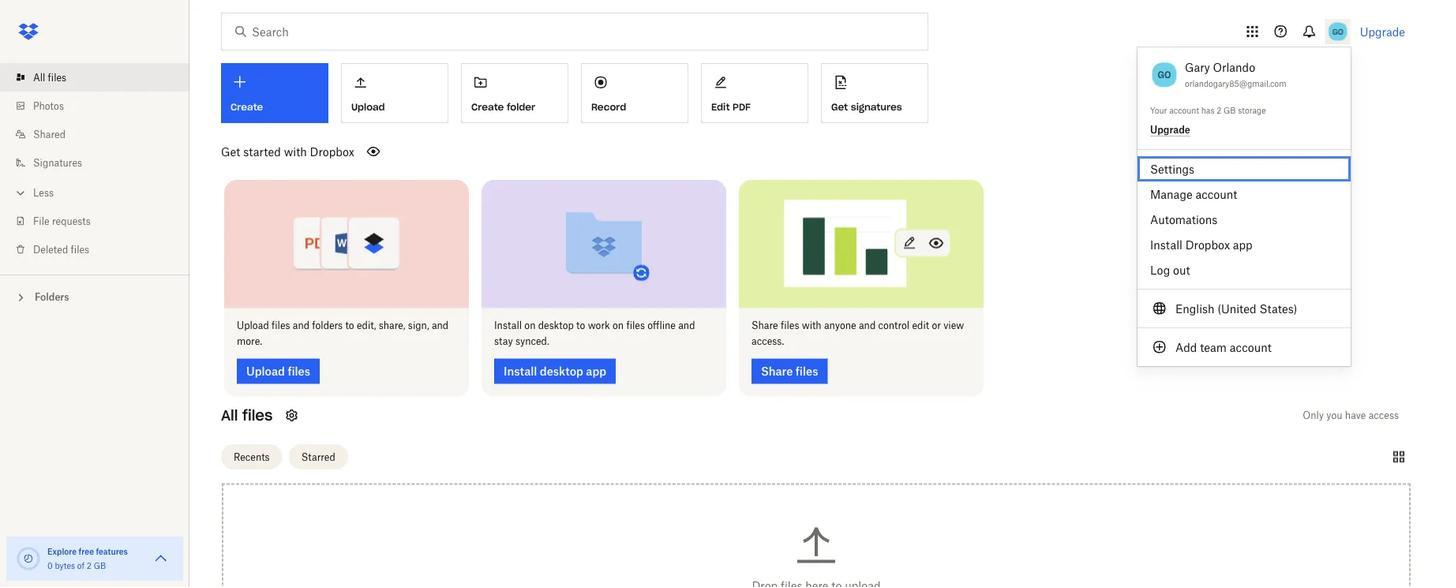 Task type: locate. For each thing, give the bounding box(es) containing it.
all up photos
[[33, 71, 45, 83]]

1 horizontal spatial to
[[577, 320, 585, 332]]

out
[[1173, 263, 1190, 277]]

signatures
[[33, 157, 82, 169]]

get left started
[[221, 145, 240, 158]]

log out
[[1150, 263, 1190, 277]]

to left work
[[577, 320, 585, 332]]

list containing all files
[[0, 54, 190, 275]]

on right work
[[613, 320, 624, 332]]

1 horizontal spatial install
[[1150, 238, 1183, 251]]

orlando
[[1213, 60, 1256, 74]]

with inside share files with anyone and control edit or view access.
[[802, 320, 822, 332]]

get signatures button
[[821, 63, 929, 123]]

add team account
[[1176, 341, 1272, 354]]

control
[[878, 320, 910, 332]]

quota usage element
[[16, 546, 41, 572]]

file requests link
[[13, 207, 190, 235]]

and inside "install on desktop to work on files offline and stay synced."
[[678, 320, 695, 332]]

1 horizontal spatial upgrade
[[1360, 25, 1406, 38]]

1 vertical spatial with
[[802, 320, 822, 332]]

to left edit,
[[345, 320, 354, 332]]

list
[[0, 54, 190, 275]]

1 horizontal spatial get
[[831, 101, 848, 113]]

edit
[[711, 101, 730, 113]]

file requests
[[33, 215, 91, 227]]

0 vertical spatial all
[[33, 71, 45, 83]]

on up the synced.
[[525, 320, 536, 332]]

1 on from the left
[[525, 320, 536, 332]]

files up photos
[[48, 71, 66, 83]]

with for files
[[802, 320, 822, 332]]

requests
[[52, 215, 91, 227]]

and
[[293, 320, 310, 332], [432, 320, 449, 332], [678, 320, 695, 332], [859, 320, 876, 332]]

work
[[588, 320, 610, 332]]

to inside "install on desktop to work on files offline and stay synced."
[[577, 320, 585, 332]]

folders button
[[0, 285, 190, 308]]

0 horizontal spatial all files
[[33, 71, 66, 83]]

on
[[525, 320, 536, 332], [613, 320, 624, 332]]

1 to from the left
[[345, 320, 354, 332]]

0 horizontal spatial dropbox
[[310, 145, 354, 158]]

account left has
[[1170, 105, 1199, 115]]

0 horizontal spatial install
[[494, 320, 522, 332]]

1 horizontal spatial on
[[613, 320, 624, 332]]

1 horizontal spatial with
[[802, 320, 822, 332]]

install up log out
[[1150, 238, 1183, 251]]

1 vertical spatial 2
[[87, 561, 92, 571]]

0 horizontal spatial on
[[525, 320, 536, 332]]

0 horizontal spatial upgrade
[[1150, 124, 1191, 136]]

gb down the features
[[94, 561, 106, 571]]

0
[[47, 561, 53, 571]]

english
[[1176, 302, 1215, 315]]

2 to from the left
[[577, 320, 585, 332]]

0 vertical spatial gb
[[1224, 105, 1236, 115]]

dropbox image
[[13, 16, 44, 47]]

3 and from the left
[[678, 320, 695, 332]]

create
[[471, 101, 504, 113]]

install for install dropbox app
[[1150, 238, 1183, 251]]

1 vertical spatial all files
[[221, 407, 273, 425]]

0 horizontal spatial with
[[284, 145, 307, 158]]

with right started
[[284, 145, 307, 158]]

upgrade down your
[[1150, 124, 1191, 136]]

1 horizontal spatial gb
[[1224, 105, 1236, 115]]

starred button
[[289, 445, 348, 470]]

less
[[33, 187, 54, 199]]

anyone
[[824, 320, 856, 332]]

app
[[1233, 238, 1253, 251]]

folders
[[35, 291, 69, 303]]

all files up photos
[[33, 71, 66, 83]]

1 vertical spatial dropbox
[[1186, 238, 1230, 251]]

2 right has
[[1217, 105, 1222, 115]]

install up stay on the left
[[494, 320, 522, 332]]

account down settings "link"
[[1196, 188, 1238, 201]]

bytes
[[55, 561, 75, 571]]

pdf
[[733, 101, 751, 113]]

dropbox down automations
[[1186, 238, 1230, 251]]

and left the control
[[859, 320, 876, 332]]

upgrade right account menu image
[[1360, 25, 1406, 38]]

upload
[[237, 320, 269, 332]]

files right the upload
[[272, 320, 290, 332]]

0 vertical spatial account
[[1170, 105, 1199, 115]]

have
[[1345, 410, 1366, 422]]

to inside upload files and folders to edit, share, sign, and more.
[[345, 320, 354, 332]]

2 right of
[[87, 561, 92, 571]]

deleted files
[[33, 244, 89, 255]]

(united
[[1218, 302, 1257, 315]]

0 vertical spatial get
[[831, 101, 848, 113]]

your account has 2 gb storage
[[1150, 105, 1266, 115]]

log out link
[[1138, 257, 1351, 283]]

deleted
[[33, 244, 68, 255]]

1 horizontal spatial 2
[[1217, 105, 1222, 115]]

create folder button
[[461, 63, 569, 123]]

install
[[1150, 238, 1183, 251], [494, 320, 522, 332]]

get signatures
[[831, 101, 902, 113]]

all files
[[33, 71, 66, 83], [221, 407, 273, 425]]

add team account link
[[1138, 335, 1351, 360]]

synced.
[[516, 336, 549, 347]]

all up recents
[[221, 407, 238, 425]]

1 vertical spatial get
[[221, 145, 240, 158]]

0 horizontal spatial to
[[345, 320, 354, 332]]

1 vertical spatial install
[[494, 320, 522, 332]]

0 vertical spatial all files
[[33, 71, 66, 83]]

4 and from the left
[[859, 320, 876, 332]]

1 horizontal spatial all
[[221, 407, 238, 425]]

dropbox
[[310, 145, 354, 158], [1186, 238, 1230, 251]]

and left the folders
[[293, 320, 310, 332]]

gb
[[1224, 105, 1236, 115], [94, 561, 106, 571]]

edit pdf button
[[701, 63, 809, 123]]

and right sign,
[[432, 320, 449, 332]]

account menu image
[[1326, 19, 1351, 44]]

team
[[1200, 341, 1227, 354]]

folders
[[312, 320, 343, 332]]

file
[[33, 215, 49, 227]]

files inside upload files and folders to edit, share, sign, and more.
[[272, 320, 290, 332]]

0 vertical spatial upgrade
[[1360, 25, 1406, 38]]

files right share
[[781, 320, 799, 332]]

files
[[48, 71, 66, 83], [71, 244, 89, 255], [272, 320, 290, 332], [626, 320, 645, 332], [781, 320, 799, 332], [242, 407, 273, 425]]

edit,
[[357, 320, 376, 332]]

upgrade button
[[1150, 124, 1191, 137]]

get for get started with dropbox
[[221, 145, 240, 158]]

all files inside list item
[[33, 71, 66, 83]]

upgrade
[[1360, 25, 1406, 38], [1150, 124, 1191, 136]]

with
[[284, 145, 307, 158], [802, 320, 822, 332]]

to
[[345, 320, 354, 332], [577, 320, 585, 332]]

1 vertical spatial account
[[1196, 188, 1238, 201]]

1 vertical spatial all
[[221, 407, 238, 425]]

signatures link
[[13, 148, 190, 177]]

1 vertical spatial upgrade
[[1150, 124, 1191, 136]]

2 inside explore free features 0 bytes of 2 gb
[[87, 561, 92, 571]]

all files up recents
[[221, 407, 273, 425]]

2 vertical spatial account
[[1230, 341, 1272, 354]]

account inside "manage account" link
[[1196, 188, 1238, 201]]

orlandogary85@gmail.com
[[1185, 79, 1287, 89]]

files right deleted
[[71, 244, 89, 255]]

manage
[[1150, 188, 1193, 201]]

0 vertical spatial with
[[284, 145, 307, 158]]

offline
[[648, 320, 676, 332]]

0 horizontal spatial all
[[33, 71, 45, 83]]

with left anyone
[[802, 320, 822, 332]]

get left signatures
[[831, 101, 848, 113]]

sign,
[[408, 320, 429, 332]]

dropbox right started
[[310, 145, 354, 158]]

gb right has
[[1224, 105, 1236, 115]]

and right offline
[[678, 320, 695, 332]]

gb inside explore free features 0 bytes of 2 gb
[[94, 561, 106, 571]]

account right team
[[1230, 341, 1272, 354]]

get started with dropbox
[[221, 145, 354, 158]]

get
[[831, 101, 848, 113], [221, 145, 240, 158]]

0 horizontal spatial gb
[[94, 561, 106, 571]]

files left offline
[[626, 320, 645, 332]]

upload files and folders to edit, share, sign, and more.
[[237, 320, 449, 347]]

all
[[33, 71, 45, 83], [221, 407, 238, 425]]

0 vertical spatial install
[[1150, 238, 1183, 251]]

0 horizontal spatial get
[[221, 145, 240, 158]]

less image
[[13, 185, 28, 201]]

recents
[[234, 451, 270, 463]]

1 vertical spatial gb
[[94, 561, 106, 571]]

0 horizontal spatial 2
[[87, 561, 92, 571]]

started
[[243, 145, 281, 158]]

account
[[1170, 105, 1199, 115], [1196, 188, 1238, 201], [1230, 341, 1272, 354]]

install inside "install on desktop to work on files offline and stay synced."
[[494, 320, 522, 332]]

1 horizontal spatial all files
[[221, 407, 273, 425]]

automations
[[1150, 213, 1218, 226]]

get inside button
[[831, 101, 848, 113]]



Task type: describe. For each thing, give the bounding box(es) containing it.
stay
[[494, 336, 513, 347]]

edit
[[912, 320, 930, 332]]

account inside the add team account 'link'
[[1230, 341, 1272, 354]]

all files link
[[13, 63, 190, 92]]

0 vertical spatial 2
[[1217, 105, 1222, 115]]

2 and from the left
[[432, 320, 449, 332]]

account for manage
[[1196, 188, 1238, 201]]

you
[[1327, 410, 1343, 422]]

settings
[[1150, 162, 1195, 176]]

1 horizontal spatial dropbox
[[1186, 238, 1230, 251]]

access
[[1369, 410, 1399, 422]]

english (united states)
[[1176, 302, 1298, 315]]

and inside share files with anyone and control edit or view access.
[[859, 320, 876, 332]]

manage account link
[[1138, 182, 1351, 207]]

with for started
[[284, 145, 307, 158]]

has
[[1202, 105, 1215, 115]]

share files with anyone and control edit or view access.
[[752, 320, 964, 347]]

files up recents button
[[242, 407, 273, 425]]

photos link
[[13, 92, 190, 120]]

shared
[[33, 128, 66, 140]]

install on desktop to work on files offline and stay synced.
[[494, 320, 695, 347]]

2 on from the left
[[613, 320, 624, 332]]

recents button
[[221, 445, 282, 470]]

gary orlando orlandogary85@gmail.com
[[1185, 60, 1287, 89]]

account for your
[[1170, 105, 1199, 115]]

edit pdf
[[711, 101, 751, 113]]

english (united states) menu item
[[1138, 296, 1351, 321]]

upgrade link
[[1360, 25, 1406, 38]]

go
[[1158, 69, 1171, 81]]

settings link
[[1138, 156, 1351, 182]]

all inside all files link
[[33, 71, 45, 83]]

only you have access
[[1303, 410, 1399, 422]]

files inside list item
[[48, 71, 66, 83]]

view
[[944, 320, 964, 332]]

storage
[[1238, 105, 1266, 115]]

your
[[1150, 105, 1167, 115]]

folder
[[507, 101, 535, 113]]

all files list item
[[0, 63, 190, 92]]

add
[[1176, 341, 1197, 354]]

states)
[[1260, 302, 1298, 315]]

explore
[[47, 547, 77, 557]]

share,
[[379, 320, 406, 332]]

install dropbox app
[[1150, 238, 1253, 251]]

install for install on desktop to work on files offline and stay synced.
[[494, 320, 522, 332]]

choose a language: image
[[1150, 299, 1169, 318]]

record
[[591, 101, 626, 113]]

access.
[[752, 336, 784, 347]]

get for get signatures
[[831, 101, 848, 113]]

shared link
[[13, 120, 190, 148]]

0 vertical spatial dropbox
[[310, 145, 354, 158]]

record button
[[581, 63, 689, 123]]

1 and from the left
[[293, 320, 310, 332]]

free
[[79, 547, 94, 557]]

desktop
[[538, 320, 574, 332]]

more.
[[237, 336, 262, 347]]

gary
[[1185, 60, 1210, 74]]

log
[[1150, 263, 1170, 277]]

features
[[96, 547, 128, 557]]

manage account
[[1150, 188, 1238, 201]]

only
[[1303, 410, 1324, 422]]

photos
[[33, 100, 64, 112]]

signatures
[[851, 101, 902, 113]]

explore free features 0 bytes of 2 gb
[[47, 547, 128, 571]]

go button
[[1150, 58, 1179, 91]]

files inside share files with anyone and control edit or view access.
[[781, 320, 799, 332]]

automations link
[[1138, 207, 1351, 232]]

of
[[77, 561, 85, 571]]

files inside "install on desktop to work on files offline and stay synced."
[[626, 320, 645, 332]]

deleted files link
[[13, 235, 190, 264]]

share
[[752, 320, 778, 332]]

starred
[[301, 451, 335, 463]]



Task type: vqa. For each thing, say whether or not it's contained in the screenshot.
AUTOMATIONS link
yes



